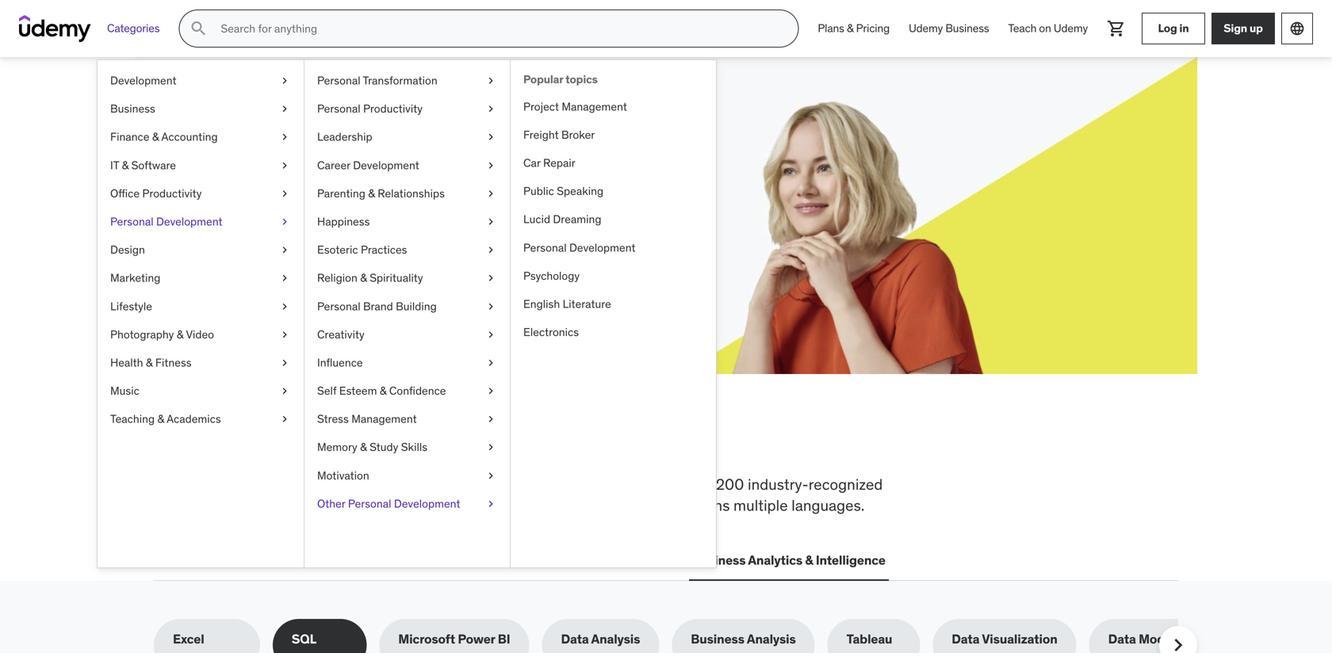 Task type: locate. For each thing, give the bounding box(es) containing it.
management inside the other personal development element
[[562, 99, 627, 114]]

personal development link down dreaming
[[511, 234, 716, 262]]

for
[[287, 126, 324, 159], [662, 475, 680, 494]]

0 horizontal spatial leadership
[[317, 130, 373, 144]]

it inside button
[[285, 553, 296, 569]]

video
[[186, 328, 214, 342]]

personal inside "link"
[[317, 299, 361, 314]]

through
[[252, 183, 297, 199]]

other personal development
[[317, 497, 461, 511]]

skills up workplace
[[263, 423, 348, 464]]

topics,
[[458, 475, 503, 494]]

1 horizontal spatial management
[[562, 99, 627, 114]]

data visualization
[[952, 632, 1058, 648]]

& left the study at left bottom
[[360, 441, 367, 455]]

development up "parenting & relationships"
[[353, 158, 420, 172]]

personal for xsmall image in the personal brand building "link"
[[317, 299, 361, 314]]

xsmall image inside personal brand building "link"
[[485, 299, 497, 314]]

& left video
[[177, 328, 184, 342]]

other personal development element
[[510, 60, 716, 568]]

& inside "link"
[[177, 328, 184, 342]]

one
[[536, 423, 593, 464]]

xsmall image
[[278, 129, 291, 145], [485, 129, 497, 145], [485, 158, 497, 173], [278, 186, 291, 201], [485, 186, 497, 201], [278, 214, 291, 230], [485, 242, 497, 258], [278, 271, 291, 286], [278, 299, 291, 314], [278, 327, 291, 343], [485, 327, 497, 343], [485, 440, 497, 456], [485, 468, 497, 484]]

leadership
[[317, 130, 373, 144], [398, 553, 464, 569]]

you
[[354, 423, 411, 464]]

personal down religion
[[317, 299, 361, 314]]

development
[[110, 73, 177, 88], [353, 158, 420, 172], [156, 215, 223, 229], [570, 241, 636, 255], [394, 497, 461, 511], [187, 553, 266, 569]]

1 vertical spatial personal development
[[524, 241, 636, 255]]

udemy right on
[[1054, 21, 1089, 35]]

& up office
[[122, 158, 129, 172]]

0 horizontal spatial for
[[287, 126, 324, 159]]

lucid
[[524, 212, 551, 227]]

data left 'science'
[[483, 553, 510, 569]]

multiple
[[734, 496, 788, 515]]

personal down personal transformation
[[317, 102, 361, 116]]

xsmall image for religion & spirituality
[[485, 271, 497, 286]]

1 analysis from the left
[[592, 632, 640, 648]]

creativity link
[[305, 321, 510, 349]]

business link
[[98, 95, 304, 123]]

& down a
[[368, 186, 375, 201]]

science
[[513, 553, 560, 569]]

skills
[[211, 126, 282, 159], [401, 441, 428, 455]]

xsmall image for esoteric practices
[[485, 242, 497, 258]]

for inside covering critical workplace skills to technical topics, including prep content for over 200 industry-recognized certifications, our catalog supports well-rounded professional development and spans multiple languages.
[[662, 475, 680, 494]]

intelligence
[[816, 553, 886, 569]]

1 horizontal spatial personal development link
[[511, 234, 716, 262]]

2 udemy from the left
[[1054, 21, 1089, 35]]

submit search image
[[189, 19, 208, 38]]

personal up personal productivity
[[317, 73, 361, 88]]

xsmall image inside office productivity link
[[278, 186, 291, 201]]

udemy business
[[909, 21, 990, 35]]

critical
[[218, 475, 263, 494]]

academics
[[167, 412, 221, 427]]

& right health
[[146, 356, 153, 370]]

xsmall image inside business link
[[278, 101, 291, 117]]

confidence
[[389, 384, 446, 398]]

development down technical
[[394, 497, 461, 511]]

personal development link down $12.99
[[98, 208, 304, 236]]

for up the potential
[[287, 126, 324, 159]]

xsmall image inside influence link
[[485, 355, 497, 371]]

analysis for business analysis
[[747, 632, 796, 648]]

1 vertical spatial skills
[[401, 441, 428, 455]]

leadership for leadership button
[[398, 553, 464, 569]]

xsmall image for it & software
[[278, 158, 291, 173]]

xsmall image inside other personal development link
[[485, 497, 497, 512]]

xsmall image inside religion & spirituality link
[[485, 271, 497, 286]]

visualization
[[982, 632, 1058, 648]]

public speaking
[[524, 184, 604, 198]]

0 vertical spatial skills
[[211, 126, 282, 159]]

design link
[[98, 236, 304, 264]]

xsmall image for development
[[278, 73, 291, 89]]

personal development down 'office productivity'
[[110, 215, 223, 229]]

xsmall image for office productivity
[[278, 186, 291, 201]]

1 horizontal spatial in
[[1180, 21, 1190, 35]]

productivity for office productivity
[[142, 186, 202, 201]]

management inside 'link'
[[352, 412, 417, 427]]

personal development link for lucid dreaming
[[511, 234, 716, 262]]

0 horizontal spatial analysis
[[592, 632, 640, 648]]

xsmall image inside finance & accounting link
[[278, 129, 291, 145]]

business
[[946, 21, 990, 35], [110, 102, 155, 116], [692, 553, 746, 569], [691, 632, 745, 648]]

skills up supports
[[340, 475, 373, 494]]

0 vertical spatial management
[[562, 99, 627, 114]]

communication
[[579, 553, 673, 569]]

xsmall image inside motivation link
[[485, 468, 497, 484]]

xsmall image inside self esteem & confidence link
[[485, 384, 497, 399]]

1 vertical spatial in
[[500, 423, 530, 464]]

xsmall image inside marketing link
[[278, 271, 291, 286]]

influence link
[[305, 349, 510, 377]]

xsmall image inside lifestyle link
[[278, 299, 291, 314]]

0 horizontal spatial it
[[110, 158, 119, 172]]

to
[[377, 475, 390, 494]]

personal up "design"
[[110, 215, 154, 229]]

analysis
[[592, 632, 640, 648], [747, 632, 796, 648]]

& right plans
[[847, 21, 854, 35]]

xsmall image inside it & software link
[[278, 158, 291, 173]]

0 vertical spatial for
[[287, 126, 324, 159]]

xsmall image inside personal transformation link
[[485, 73, 497, 89]]

plans
[[818, 21, 845, 35]]

teaching & academics
[[110, 412, 221, 427]]

in
[[1180, 21, 1190, 35], [500, 423, 530, 464]]

esoteric practices
[[317, 243, 407, 257]]

0 vertical spatial your
[[329, 126, 386, 159]]

need
[[417, 423, 494, 464]]

data for data analysis
[[561, 632, 589, 648]]

self
[[317, 384, 337, 398]]

0 horizontal spatial skills
[[211, 126, 282, 159]]

your up "through"
[[257, 165, 281, 182]]

personal transformation link
[[305, 67, 510, 95]]

Search for anything text field
[[218, 15, 779, 42]]

memory
[[317, 441, 358, 455]]

& inside 'link'
[[847, 21, 854, 35]]

analysis for data analysis
[[592, 632, 640, 648]]

& for health & fitness
[[146, 356, 153, 370]]

business for business analytics & intelligence
[[692, 553, 746, 569]]

productivity inside office productivity link
[[142, 186, 202, 201]]

0 vertical spatial it
[[110, 158, 119, 172]]

xsmall image inside career development link
[[485, 158, 497, 173]]

1 horizontal spatial for
[[662, 475, 680, 494]]

office
[[110, 186, 140, 201]]

xsmall image inside esoteric practices link
[[485, 242, 497, 258]]

lifestyle link
[[98, 293, 304, 321]]

in up including
[[500, 423, 530, 464]]

xsmall image for personal brand building
[[485, 299, 497, 314]]

0 horizontal spatial personal development
[[110, 215, 223, 229]]

& for plans & pricing
[[847, 21, 854, 35]]

productivity down software
[[142, 186, 202, 201]]

brand
[[363, 299, 393, 314]]

parenting & relationships
[[317, 186, 445, 201]]

xsmall image
[[278, 73, 291, 89], [485, 73, 497, 89], [278, 101, 291, 117], [485, 101, 497, 117], [278, 158, 291, 173], [485, 214, 497, 230], [278, 242, 291, 258], [485, 271, 497, 286], [485, 299, 497, 314], [278, 355, 291, 371], [485, 355, 497, 371], [278, 384, 291, 399], [485, 384, 497, 399], [278, 412, 291, 427], [485, 412, 497, 427], [485, 497, 497, 512]]

log in
[[1159, 21, 1190, 35]]

xsmall image inside parenting & relationships link
[[485, 186, 497, 201]]

it & software link
[[98, 151, 304, 180]]

xsmall image inside design link
[[278, 242, 291, 258]]

1 horizontal spatial your
[[329, 126, 386, 159]]

management down topics
[[562, 99, 627, 114]]

xsmall image inside teaching & academics link
[[278, 412, 291, 427]]

xsmall image inside stress management 'link'
[[485, 412, 497, 427]]

repair
[[543, 156, 576, 170]]

business for business analysis
[[691, 632, 745, 648]]

photography & video
[[110, 328, 214, 342]]

motivation link
[[305, 462, 510, 490]]

1 horizontal spatial leadership
[[398, 553, 464, 569]]

& right religion
[[360, 271, 367, 285]]

1 horizontal spatial udemy
[[1054, 21, 1089, 35]]

religion
[[317, 271, 358, 285]]

& inside button
[[806, 553, 814, 569]]

professional
[[484, 496, 566, 515]]

0 horizontal spatial personal development link
[[98, 208, 304, 236]]

leadership link
[[305, 123, 510, 151]]

bi
[[498, 632, 511, 648]]

on
[[1040, 21, 1052, 35]]

personal development
[[110, 215, 223, 229], [524, 241, 636, 255]]

it up office
[[110, 158, 119, 172]]

data left the visualization
[[952, 632, 980, 648]]

supports
[[328, 496, 388, 515]]

esoteric practices link
[[305, 236, 510, 264]]

data right bi
[[561, 632, 589, 648]]

management for stress management
[[352, 412, 417, 427]]

xsmall image for marketing
[[278, 271, 291, 286]]

1 vertical spatial it
[[285, 553, 296, 569]]

xsmall image for parenting & relationships
[[485, 186, 497, 201]]

in right log
[[1180, 21, 1190, 35]]

xsmall image for self esteem & confidence
[[485, 384, 497, 399]]

1 udemy from the left
[[909, 21, 943, 35]]

2 analysis from the left
[[747, 632, 796, 648]]

business inside button
[[692, 553, 746, 569]]

it for it certifications
[[285, 553, 296, 569]]

xsmall image inside photography & video "link"
[[278, 327, 291, 343]]

leadership for leadership link
[[317, 130, 373, 144]]

0 vertical spatial productivity
[[363, 102, 423, 116]]

& for memory & study skills
[[360, 441, 367, 455]]

for up and
[[662, 475, 680, 494]]

data
[[483, 553, 510, 569], [561, 632, 589, 648], [952, 632, 980, 648], [1109, 632, 1137, 648]]

1 horizontal spatial analysis
[[747, 632, 796, 648]]

your
[[329, 126, 386, 159], [257, 165, 281, 182]]

fitness
[[155, 356, 192, 370]]

skills down stress management 'link'
[[401, 441, 428, 455]]

personal brand building link
[[305, 293, 510, 321]]

photography & video link
[[98, 321, 304, 349]]

leadership down rounded
[[398, 553, 464, 569]]

xsmall image for teaching & academics
[[278, 412, 291, 427]]

1 vertical spatial for
[[662, 475, 680, 494]]

career
[[317, 158, 351, 172]]

popular topics
[[524, 72, 598, 86]]

business inside topic filters element
[[691, 632, 745, 648]]

udemy
[[909, 21, 943, 35], [1054, 21, 1089, 35]]

psychology link
[[511, 262, 716, 290]]

finance & accounting link
[[98, 123, 304, 151]]

personal brand building
[[317, 299, 437, 314]]

skills
[[263, 423, 348, 464], [340, 475, 373, 494]]

finance
[[110, 130, 150, 144]]

0 horizontal spatial productivity
[[142, 186, 202, 201]]

0 vertical spatial personal development
[[110, 215, 223, 229]]

& right teaching
[[157, 412, 164, 427]]

& for photography & video
[[177, 328, 184, 342]]

health & fitness link
[[98, 349, 304, 377]]

1 horizontal spatial productivity
[[363, 102, 423, 116]]

1 horizontal spatial personal development
[[524, 241, 636, 255]]

& right finance
[[152, 130, 159, 144]]

development right web
[[187, 553, 266, 569]]

productivity for personal productivity
[[363, 102, 423, 116]]

data inside button
[[483, 553, 510, 569]]

broker
[[562, 128, 595, 142]]

1 horizontal spatial it
[[285, 553, 296, 569]]

& right analytics
[[806, 553, 814, 569]]

our
[[249, 496, 271, 515]]

xsmall image inside creativity link
[[485, 327, 497, 343]]

skills up expand
[[211, 126, 282, 159]]

xsmall image inside health & fitness link
[[278, 355, 291, 371]]

xsmall image inside "memory & study skills" link
[[485, 440, 497, 456]]

1 vertical spatial productivity
[[142, 186, 202, 201]]

skills for your future expand your potential with a course. starting at just $12.99 through dec 15.
[[211, 126, 503, 199]]

xsmall image inside the "music" link
[[278, 384, 291, 399]]

xsmall image for photography & video
[[278, 327, 291, 343]]

xsmall image inside personal productivity link
[[485, 101, 497, 117]]

all
[[154, 423, 200, 464]]

skills inside covering critical workplace skills to technical topics, including prep content for over 200 industry-recognized certifications, our catalog supports well-rounded professional development and spans multiple languages.
[[340, 475, 373, 494]]

1 vertical spatial leadership
[[398, 553, 464, 569]]

1 vertical spatial skills
[[340, 475, 373, 494]]

1 vertical spatial management
[[352, 412, 417, 427]]

shopping cart with 0 items image
[[1108, 19, 1127, 38]]

management up the study at left bottom
[[352, 412, 417, 427]]

car repair link
[[511, 149, 716, 177]]

it left certifications
[[285, 553, 296, 569]]

xsmall image inside the development link
[[278, 73, 291, 89]]

spans
[[690, 496, 730, 515]]

xsmall image inside leadership link
[[485, 129, 497, 145]]

xsmall image for business
[[278, 101, 291, 117]]

productivity inside personal productivity link
[[363, 102, 423, 116]]

leadership inside button
[[398, 553, 464, 569]]

udemy right pricing
[[909, 21, 943, 35]]

xsmall image for leadership
[[485, 129, 497, 145]]

health & fitness
[[110, 356, 192, 370]]

data left modeling
[[1109, 632, 1137, 648]]

leadership up career
[[317, 130, 373, 144]]

0 vertical spatial leadership
[[317, 130, 373, 144]]

personal
[[317, 73, 361, 88], [317, 102, 361, 116], [110, 215, 154, 229], [524, 241, 567, 255], [317, 299, 361, 314], [348, 497, 392, 511]]

certifications
[[298, 553, 379, 569]]

choose a language image
[[1290, 21, 1306, 36]]

xsmall image inside happiness link
[[485, 214, 497, 230]]

psychology
[[524, 269, 580, 283]]

0 horizontal spatial udemy
[[909, 21, 943, 35]]

0 horizontal spatial management
[[352, 412, 417, 427]]

data for data science
[[483, 553, 510, 569]]

english literature link
[[511, 290, 716, 319]]

1 vertical spatial your
[[257, 165, 281, 182]]

your up with
[[329, 126, 386, 159]]

personal development down dreaming
[[524, 241, 636, 255]]

xsmall image for personal productivity
[[485, 101, 497, 117]]

productivity down transformation
[[363, 102, 423, 116]]



Task type: vqa. For each thing, say whether or not it's contained in the screenshot.
Development link
yes



Task type: describe. For each thing, give the bounding box(es) containing it.
& for religion & spirituality
[[360, 271, 367, 285]]

esteem
[[339, 384, 377, 398]]

study
[[370, 441, 399, 455]]

certifications,
[[154, 496, 245, 515]]

literature
[[563, 297, 612, 311]]

xsmall image for creativity
[[485, 327, 497, 343]]

all the skills you need in one place
[[154, 423, 682, 464]]

career development
[[317, 158, 420, 172]]

udemy business link
[[900, 10, 999, 48]]

personal development for psychology
[[524, 241, 636, 255]]

covering
[[154, 475, 214, 494]]

over
[[684, 475, 713, 494]]

music
[[110, 384, 139, 398]]

& for it & software
[[122, 158, 129, 172]]

xsmall image for finance & accounting
[[278, 129, 291, 145]]

200
[[716, 475, 745, 494]]

modeling
[[1139, 632, 1195, 648]]

data for data modeling
[[1109, 632, 1137, 648]]

public
[[524, 184, 554, 198]]

project management link
[[511, 93, 716, 121]]

personal productivity
[[317, 102, 423, 116]]

& for teaching & academics
[[157, 412, 164, 427]]

industry-
[[748, 475, 809, 494]]

self esteem & confidence
[[317, 384, 446, 398]]

electronics link
[[511, 319, 716, 347]]

teaching
[[110, 412, 155, 427]]

development
[[570, 496, 658, 515]]

xsmall image for lifestyle
[[278, 299, 291, 314]]

xsmall image for other personal development
[[485, 497, 497, 512]]

development down office productivity link
[[156, 215, 223, 229]]

relationships
[[378, 186, 445, 201]]

xsmall image for health & fitness
[[278, 355, 291, 371]]

plans & pricing
[[818, 21, 890, 35]]

0 vertical spatial skills
[[263, 423, 348, 464]]

accounting
[[161, 130, 218, 144]]

microsoft
[[399, 632, 455, 648]]

1 horizontal spatial skills
[[401, 441, 428, 455]]

xsmall image for music
[[278, 384, 291, 399]]

at
[[468, 165, 479, 182]]

udemy image
[[19, 15, 91, 42]]

technical
[[394, 475, 455, 494]]

transformation
[[363, 73, 438, 88]]

xsmall image for personal transformation
[[485, 73, 497, 89]]

car repair
[[524, 156, 576, 170]]

log
[[1159, 21, 1178, 35]]

development link
[[98, 67, 304, 95]]

english literature
[[524, 297, 612, 311]]

development inside button
[[187, 553, 266, 569]]

lucid dreaming
[[524, 212, 602, 227]]

0 vertical spatial in
[[1180, 21, 1190, 35]]

it & software
[[110, 158, 176, 172]]

personal for xsmall image in the personal productivity link
[[317, 102, 361, 116]]

xsmall image for career development
[[485, 158, 497, 173]]

analytics
[[748, 553, 803, 569]]

english
[[524, 297, 560, 311]]

0 horizontal spatial your
[[257, 165, 281, 182]]

happiness link
[[305, 208, 510, 236]]

lifestyle
[[110, 299, 152, 314]]

15.
[[326, 183, 341, 199]]

skills inside skills for your future expand your potential with a course. starting at just $12.99 through dec 15.
[[211, 126, 282, 159]]

finance & accounting
[[110, 130, 218, 144]]

design
[[110, 243, 145, 257]]

business analysis
[[691, 632, 796, 648]]

xsmall image for memory & study skills
[[485, 440, 497, 456]]

covering critical workplace skills to technical topics, including prep content for over 200 industry-recognized certifications, our catalog supports well-rounded professional development and spans multiple languages.
[[154, 475, 883, 515]]

other
[[317, 497, 346, 511]]

xsmall image for design
[[278, 242, 291, 258]]

& for parenting & relationships
[[368, 186, 375, 201]]

personal development link for office productivity
[[98, 208, 304, 236]]

& for finance & accounting
[[152, 130, 159, 144]]

self esteem & confidence link
[[305, 377, 510, 406]]

teaching & academics link
[[98, 406, 304, 434]]

data science
[[483, 553, 560, 569]]

xsmall image for stress management
[[485, 412, 497, 427]]

business for business
[[110, 102, 155, 116]]

music link
[[98, 377, 304, 406]]

personal for personal development xsmall icon
[[110, 215, 154, 229]]

project
[[524, 99, 559, 114]]

xsmall image for personal development
[[278, 214, 291, 230]]

career development link
[[305, 151, 510, 180]]

software
[[131, 158, 176, 172]]

0 horizontal spatial in
[[500, 423, 530, 464]]

a
[[365, 165, 371, 182]]

categories button
[[98, 10, 169, 48]]

teach on udemy link
[[999, 10, 1098, 48]]

parenting
[[317, 186, 366, 201]]

it for it & software
[[110, 158, 119, 172]]

pricing
[[857, 21, 890, 35]]

& right esteem
[[380, 384, 387, 398]]

dreaming
[[553, 212, 602, 227]]

$12.99
[[211, 183, 250, 199]]

personal up "psychology"
[[524, 241, 567, 255]]

freight broker link
[[511, 121, 716, 149]]

motivation
[[317, 469, 370, 483]]

xsmall image for happiness
[[485, 214, 497, 230]]

personal transformation
[[317, 73, 438, 88]]

office productivity link
[[98, 180, 304, 208]]

next image
[[1166, 633, 1192, 654]]

and
[[662, 496, 687, 515]]

management for project management
[[562, 99, 627, 114]]

business analytics & intelligence button
[[689, 542, 889, 580]]

esoteric
[[317, 243, 358, 257]]

lucid dreaming link
[[511, 206, 716, 234]]

sign
[[1224, 21, 1248, 35]]

personal for xsmall image within personal transformation link
[[317, 73, 361, 88]]

personal down to
[[348, 497, 392, 511]]

content
[[606, 475, 658, 494]]

popular
[[524, 72, 563, 86]]

dec
[[300, 183, 323, 199]]

development down the categories dropdown button
[[110, 73, 177, 88]]

xsmall image for influence
[[485, 355, 497, 371]]

data for data visualization
[[952, 632, 980, 648]]

data modeling
[[1109, 632, 1195, 648]]

freight
[[524, 128, 559, 142]]

starting
[[419, 165, 464, 182]]

religion & spirituality link
[[305, 264, 510, 293]]

for inside skills for your future expand your potential with a course. starting at just $12.99 through dec 15.
[[287, 126, 324, 159]]

photography
[[110, 328, 174, 342]]

web
[[157, 553, 184, 569]]

business analytics & intelligence
[[692, 553, 886, 569]]

topic filters element
[[154, 620, 1214, 654]]

leadership button
[[395, 542, 467, 580]]

personal development for design
[[110, 215, 223, 229]]

it certifications button
[[282, 542, 382, 580]]

other personal development link
[[305, 490, 510, 518]]

stress
[[317, 412, 349, 427]]

development down lucid dreaming link
[[570, 241, 636, 255]]

web development button
[[154, 542, 269, 580]]

memory & study skills link
[[305, 434, 510, 462]]

xsmall image for motivation
[[485, 468, 497, 484]]

topics
[[566, 72, 598, 86]]

log in link
[[1142, 13, 1206, 44]]



